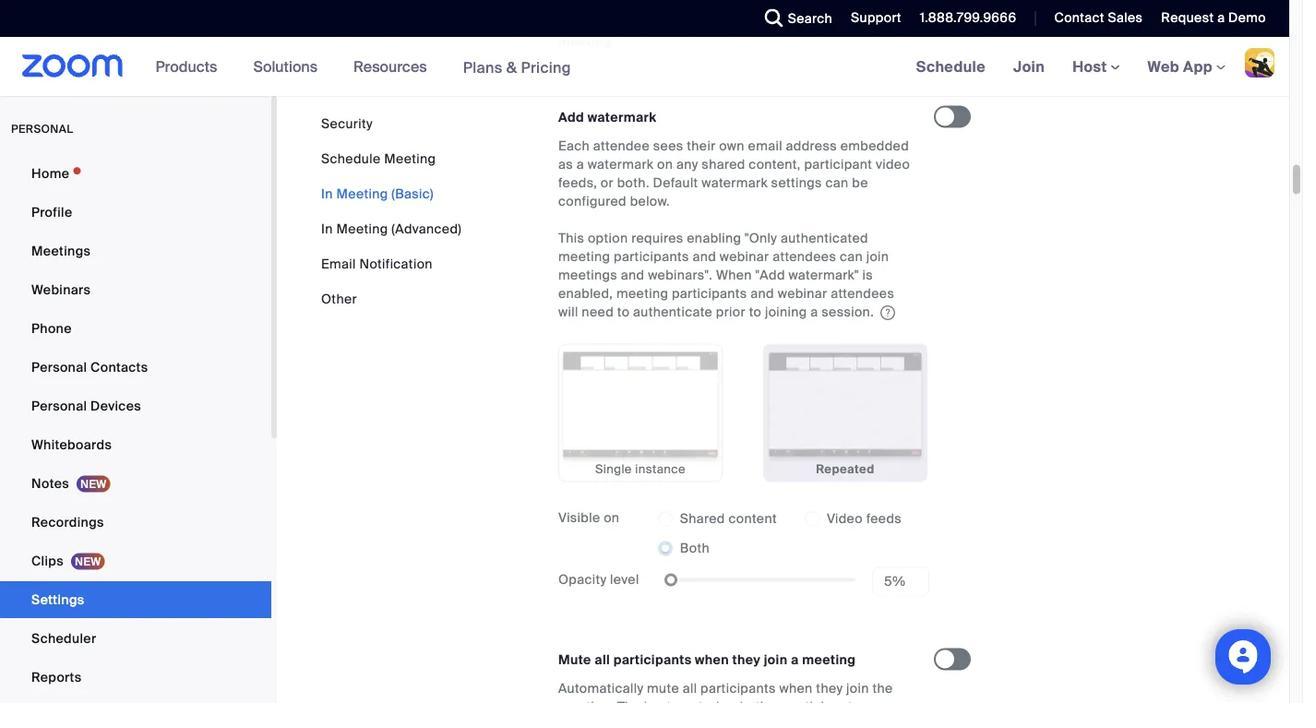 Task type: describe. For each thing, give the bounding box(es) containing it.
clips link
[[0, 543, 271, 580]]

products
[[156, 57, 217, 76]]

other link
[[321, 290, 357, 307]]

profile link
[[0, 194, 271, 231]]

meetings
[[559, 267, 618, 284]]

the
[[618, 699, 641, 704]]

the
[[873, 680, 893, 697]]

option
[[588, 230, 628, 247]]

1 vertical spatial join
[[764, 652, 788, 669]]

can inside this option requires enabling "only authenticated meeting participants and webinar attendees can join meetings and webinars". when "add watermark" is enabled, meeting participants and webinar attendees will need to authenticate prior to joining a session.
[[840, 248, 863, 265]]

enabling
[[687, 230, 742, 247]]

can inside each attendee sees their own email address embedded as a watermark on any shared content, participant video feeds, or both. default watermark settings can be configured below.
[[826, 174, 849, 191]]

recordings
[[31, 514, 104, 531]]

meeting for in meeting (basic)
[[337, 185, 388, 202]]

home
[[31, 165, 70, 182]]

participants up whether
[[701, 680, 776, 697]]

a up automatically mute all participants when they join the meeting. the host controls whether participants ca in the bottom of the page
[[791, 652, 799, 669]]

email
[[321, 255, 356, 272]]

products button
[[156, 37, 226, 96]]

host
[[644, 699, 672, 704]]

watermark"
[[789, 267, 859, 284]]

(pmi)
[[720, 9, 753, 26]]

will
[[559, 304, 579, 321]]

single
[[596, 461, 632, 477]]

whether
[[730, 699, 781, 704]]

shared
[[680, 510, 725, 527]]

resources
[[354, 57, 427, 76]]

video feeds
[[827, 510, 902, 527]]

application containing each attendee sees their own email address embedded as a watermark on any shared content, participant video feeds, or both. default watermark settings can be configured below.
[[559, 137, 918, 322]]

attendee
[[593, 137, 650, 154]]

settings
[[31, 591, 84, 608]]

participants up 'prior'
[[672, 285, 748, 302]]

shared content
[[680, 510, 777, 527]]

settings link
[[0, 582, 271, 619]]

scheduler link
[[0, 620, 271, 657]]

personal inside use personal meeting id (pmi) when starting an instant meeting
[[587, 9, 644, 26]]

settings
[[772, 174, 822, 191]]

request
[[1162, 9, 1215, 26]]

when inside use personal meeting id (pmi) when starting an instant meeting
[[756, 9, 790, 26]]

0 vertical spatial all
[[595, 652, 610, 669]]

an
[[847, 9, 863, 26]]

as
[[559, 156, 573, 173]]

content
[[729, 510, 777, 527]]

(basic)
[[392, 185, 434, 202]]

visible on option group
[[658, 504, 934, 563]]

in meeting (basic)
[[321, 185, 434, 202]]

plans
[[463, 57, 503, 77]]

contact
[[1055, 9, 1105, 26]]

meeting for in meeting (advanced)
[[337, 220, 388, 237]]

participants right whether
[[785, 699, 860, 704]]

id
[[703, 9, 717, 26]]

in for in meeting (advanced)
[[321, 220, 333, 237]]

automatically
[[559, 680, 644, 697]]

email notification link
[[321, 255, 433, 272]]

notification
[[360, 255, 433, 272]]

2 horizontal spatial and
[[751, 285, 775, 302]]

opacity
[[559, 571, 607, 588]]

add watermark
[[559, 109, 657, 126]]

sales
[[1108, 9, 1143, 26]]

support link right 'starting'
[[851, 9, 902, 26]]

visible on
[[559, 509, 620, 527]]

on inside each attendee sees their own email address embedded as a watermark on any shared content, participant video feeds, or both. default watermark settings can be configured below.
[[657, 156, 673, 173]]

host button
[[1073, 57, 1120, 76]]

participants down requires
[[614, 248, 689, 265]]

add
[[559, 109, 585, 126]]

recordings link
[[0, 504, 271, 541]]

joining
[[765, 304, 807, 321]]

join link
[[1000, 37, 1059, 96]]

reports link
[[0, 659, 271, 696]]

app
[[1184, 57, 1213, 76]]

starting
[[793, 9, 844, 26]]

web app button
[[1148, 57, 1226, 76]]

schedule meeting link
[[321, 150, 436, 167]]

resources button
[[354, 37, 435, 96]]

in meeting (basic) link
[[321, 185, 434, 202]]

own
[[720, 137, 745, 154]]

both.
[[617, 174, 650, 191]]

webinars".
[[648, 267, 713, 284]]

meeting inside use personal meeting id (pmi) when starting an instant meeting
[[647, 9, 700, 26]]

session.
[[822, 304, 874, 321]]

request a demo
[[1162, 9, 1267, 26]]

1 vertical spatial watermark
[[588, 156, 654, 173]]

need
[[582, 304, 614, 321]]

meetings navigation
[[903, 37, 1290, 97]]

personal for personal contacts
[[31, 359, 87, 376]]

mute all participants when they join a meeting
[[559, 652, 856, 669]]

contact sales
[[1055, 9, 1143, 26]]

this option requires enabling "only authenticated meeting participants and webinar attendees can join meetings and webinars". when "add watermark" is enabled, meeting participants and webinar attendees will need to authenticate prior to joining a session.
[[559, 230, 895, 321]]

email
[[748, 137, 783, 154]]

devices
[[91, 397, 141, 415]]

configured
[[559, 193, 627, 210]]

set opacity level text field
[[873, 567, 930, 597]]

security
[[321, 115, 373, 132]]

zoom logo image
[[22, 54, 123, 78]]

or
[[601, 174, 614, 191]]

schedule link
[[903, 37, 1000, 96]]

meeting inside use personal meeting id (pmi) when starting an instant meeting
[[559, 33, 612, 50]]

be
[[852, 174, 869, 191]]

they inside automatically mute all participants when they join the meeting. the host controls whether participants ca
[[816, 680, 843, 697]]

visible
[[559, 509, 601, 527]]

1 vertical spatial and
[[621, 267, 645, 284]]

feeds,
[[559, 174, 598, 191]]

each attendee sees their own email address embedded as a watermark on any shared content, participant video feeds, or both. default watermark settings can be configured below.
[[559, 137, 910, 210]]



Task type: locate. For each thing, give the bounding box(es) containing it.
mute
[[647, 680, 680, 697]]

each
[[559, 137, 590, 154]]

join inside this option requires enabling "only authenticated meeting participants and webinar attendees can join meetings and webinars". when "add watermark" is enabled, meeting participants and webinar attendees will need to authenticate prior to joining a session.
[[867, 248, 889, 265]]

they
[[733, 652, 761, 669], [816, 680, 843, 697]]

join up whether
[[764, 652, 788, 669]]

0 vertical spatial on
[[657, 156, 673, 173]]

all inside automatically mute all participants when they join the meeting. the host controls whether participants ca
[[683, 680, 697, 697]]

instant
[[867, 9, 912, 26]]

menu bar containing security
[[321, 114, 462, 308]]

phone
[[31, 320, 72, 337]]

2 to from the left
[[749, 304, 762, 321]]

1 vertical spatial can
[[840, 248, 863, 265]]

in meeting (advanced)
[[321, 220, 462, 237]]

notes
[[31, 475, 69, 492]]

1 vertical spatial personal
[[31, 359, 87, 376]]

join left the
[[847, 680, 869, 697]]

requires
[[632, 230, 684, 247]]

learn more about add watermark image
[[879, 307, 898, 319]]

controls
[[675, 699, 727, 704]]

all up controls
[[683, 680, 697, 697]]

when inside automatically mute all participants when they join the meeting. the host controls whether participants ca
[[780, 680, 813, 697]]

in down schedule meeting
[[321, 185, 333, 202]]

opacity level
[[559, 571, 640, 588]]

personal for personal devices
[[31, 397, 87, 415]]

when right '(pmi)'
[[756, 9, 790, 26]]

0 vertical spatial in
[[321, 185, 333, 202]]

schedule for schedule meeting
[[321, 150, 381, 167]]

1 vertical spatial all
[[683, 680, 697, 697]]

both
[[680, 540, 710, 557]]

schedule down "1.888.799.9666"
[[917, 57, 986, 76]]

meeting
[[559, 33, 612, 50], [559, 248, 611, 265], [617, 285, 669, 302], [803, 652, 856, 669]]

1 horizontal spatial and
[[693, 248, 717, 265]]

notes link
[[0, 465, 271, 502]]

1 vertical spatial schedule
[[321, 150, 381, 167]]

schedule inside the meetings navigation
[[917, 57, 986, 76]]

a inside this option requires enabling "only authenticated meeting participants and webinar attendees can join meetings and webinars". when "add watermark" is enabled, meeting participants and webinar attendees will need to authenticate prior to joining a session.
[[811, 304, 819, 321]]

0 vertical spatial join
[[867, 248, 889, 265]]

0 horizontal spatial to
[[617, 304, 630, 321]]

join up is
[[867, 248, 889, 265]]

0 horizontal spatial they
[[733, 652, 761, 669]]

support link right the search
[[837, 0, 907, 37]]

webinars
[[31, 281, 91, 298]]

whiteboards
[[31, 436, 112, 453]]

0 vertical spatial when
[[756, 9, 790, 26]]

phone link
[[0, 310, 271, 347]]

Single instance radio
[[559, 344, 723, 482]]

schedule meeting
[[321, 150, 436, 167]]

single instance
[[596, 461, 686, 477]]

meeting for schedule meeting
[[384, 150, 436, 167]]

0 vertical spatial personal
[[587, 9, 644, 26]]

when
[[716, 267, 752, 284]]

1 horizontal spatial webinar
[[778, 285, 828, 302]]

watermark down attendee on the left top
[[588, 156, 654, 173]]

"add
[[756, 267, 786, 284]]

join inside automatically mute all participants when they join the meeting. the host controls whether participants ca
[[847, 680, 869, 697]]

this
[[559, 230, 585, 247]]

personal right use on the left of page
[[587, 9, 644, 26]]

shared
[[702, 156, 746, 173]]

a
[[1218, 9, 1226, 26], [577, 156, 584, 173], [811, 304, 819, 321], [791, 652, 799, 669]]

solutions
[[253, 57, 318, 76]]

when up automatically mute all participants when they join the meeting. the host controls whether participants ca in the bottom of the page
[[695, 652, 729, 669]]

schedule
[[917, 57, 986, 76], [321, 150, 381, 167]]

in
[[321, 185, 333, 202], [321, 220, 333, 237]]

personal devices
[[31, 397, 141, 415]]

1 horizontal spatial schedule
[[917, 57, 986, 76]]

web
[[1148, 57, 1180, 76]]

2 vertical spatial and
[[751, 285, 775, 302]]

embedded
[[841, 137, 910, 154]]

schedule for schedule
[[917, 57, 986, 76]]

join
[[1014, 57, 1045, 76]]

1.888.799.9666 button up join
[[907, 0, 1022, 37]]

personal down phone
[[31, 359, 87, 376]]

0 vertical spatial they
[[733, 652, 761, 669]]

personal up the whiteboards
[[31, 397, 87, 415]]

meeting down schedule meeting
[[337, 185, 388, 202]]

2 vertical spatial watermark
[[702, 174, 768, 191]]

they left the
[[816, 680, 843, 697]]

profile picture image
[[1246, 48, 1275, 78]]

"only
[[745, 230, 778, 247]]

feeds
[[867, 510, 902, 527]]

plans & pricing link
[[463, 57, 571, 77], [463, 57, 571, 77]]

0 vertical spatial attendees
[[773, 248, 837, 265]]

0 vertical spatial can
[[826, 174, 849, 191]]

meeting up email notification link
[[337, 220, 388, 237]]

0 horizontal spatial webinar
[[720, 248, 770, 265]]

authenticated
[[781, 230, 869, 247]]

all right the mute
[[595, 652, 610, 669]]

meeting up '(basic)'
[[384, 150, 436, 167]]

watermark up attendee on the left top
[[588, 109, 657, 126]]

2 vertical spatial join
[[847, 680, 869, 697]]

application
[[559, 137, 918, 322]]

1.888.799.9666 button up the schedule link
[[920, 9, 1017, 26]]

webinar up joining
[[778, 285, 828, 302]]

1 in from the top
[[321, 185, 333, 202]]

banner containing products
[[0, 37, 1290, 97]]

plans & pricing
[[463, 57, 571, 77]]

watermark down shared
[[702, 174, 768, 191]]

1 horizontal spatial they
[[816, 680, 843, 697]]

video
[[876, 156, 910, 173]]

1 to from the left
[[617, 304, 630, 321]]

menu bar
[[321, 114, 462, 308]]

1 vertical spatial webinar
[[778, 285, 828, 302]]

on
[[657, 156, 673, 173], [604, 509, 620, 527]]

any
[[677, 156, 699, 173]]

Repeated radio
[[764, 344, 928, 482]]

and down enabling at right top
[[693, 248, 717, 265]]

1 vertical spatial they
[[816, 680, 843, 697]]

schedule down security
[[321, 150, 381, 167]]

1 horizontal spatial to
[[749, 304, 762, 321]]

can up is
[[840, 248, 863, 265]]

schedule inside menu bar
[[321, 150, 381, 167]]

(advanced)
[[392, 220, 462, 237]]

prior
[[716, 304, 746, 321]]

join
[[867, 248, 889, 265], [764, 652, 788, 669], [847, 680, 869, 697]]

when up whether
[[780, 680, 813, 697]]

2 vertical spatial when
[[780, 680, 813, 697]]

participant
[[805, 156, 873, 173]]

to
[[617, 304, 630, 321], [749, 304, 762, 321]]

in up email
[[321, 220, 333, 237]]

a right joining
[[811, 304, 819, 321]]

2 vertical spatial personal
[[31, 397, 87, 415]]

and down requires
[[621, 267, 645, 284]]

in meeting (advanced) link
[[321, 220, 462, 237]]

meeting left id at the top of the page
[[647, 9, 700, 26]]

1 vertical spatial when
[[695, 652, 729, 669]]

1.888.799.9666 button
[[907, 0, 1022, 37], [920, 9, 1017, 26]]

level
[[610, 571, 640, 588]]

0 vertical spatial and
[[693, 248, 717, 265]]

personal contacts
[[31, 359, 148, 376]]

enabled,
[[559, 285, 613, 302]]

use personal meeting id (pmi) when starting an instant meeting
[[559, 9, 912, 50]]

1 vertical spatial in
[[321, 220, 333, 237]]

1 vertical spatial on
[[604, 509, 620, 527]]

1 horizontal spatial all
[[683, 680, 697, 697]]

a inside each attendee sees their own email address embedded as a watermark on any shared content, participant video feeds, or both. default watermark settings can be configured below.
[[577, 156, 584, 173]]

home link
[[0, 155, 271, 192]]

meetings
[[31, 242, 91, 259]]

1 horizontal spatial on
[[657, 156, 673, 173]]

other
[[321, 290, 357, 307]]

a right as
[[577, 156, 584, 173]]

on down sees
[[657, 156, 673, 173]]

to right 'prior'
[[749, 304, 762, 321]]

personal devices link
[[0, 388, 271, 425]]

demo
[[1229, 9, 1267, 26]]

attendees down is
[[831, 285, 895, 302]]

can down "participant"
[[826, 174, 849, 191]]

email notification
[[321, 255, 433, 272]]

0 vertical spatial webinar
[[720, 248, 770, 265]]

in for in meeting (basic)
[[321, 185, 333, 202]]

1.888.799.9666
[[920, 9, 1017, 26]]

1 vertical spatial attendees
[[831, 285, 895, 302]]

they up automatically mute all participants when they join the meeting. the host controls whether participants ca in the bottom of the page
[[733, 652, 761, 669]]

2 in from the top
[[321, 220, 333, 237]]

banner
[[0, 37, 1290, 97]]

clips
[[31, 553, 64, 570]]

participants up mute
[[614, 652, 692, 669]]

request a demo link
[[1148, 0, 1290, 37], [1162, 9, 1267, 26]]

personal menu menu
[[0, 155, 271, 698]]

scheduler
[[31, 630, 96, 647]]

0 vertical spatial schedule
[[917, 57, 986, 76]]

0 horizontal spatial all
[[595, 652, 610, 669]]

when
[[756, 9, 790, 26], [695, 652, 729, 669], [780, 680, 813, 697]]

a left demo
[[1218, 9, 1226, 26]]

0 horizontal spatial schedule
[[321, 150, 381, 167]]

pricing
[[521, 57, 571, 77]]

sees
[[653, 137, 684, 154]]

on right visible on the bottom of the page
[[604, 509, 620, 527]]

to right need on the left top
[[617, 304, 630, 321]]

attendees up 'watermark"'
[[773, 248, 837, 265]]

0 horizontal spatial and
[[621, 267, 645, 284]]

0 horizontal spatial on
[[604, 509, 620, 527]]

contact sales link
[[1041, 0, 1148, 37], [1055, 9, 1143, 26]]

0 vertical spatial watermark
[[588, 109, 657, 126]]

webinar up when
[[720, 248, 770, 265]]

whiteboards link
[[0, 427, 271, 464]]

and down "add
[[751, 285, 775, 302]]

product information navigation
[[142, 37, 585, 97]]



Task type: vqa. For each thing, say whether or not it's contained in the screenshot.
the topmost can
yes



